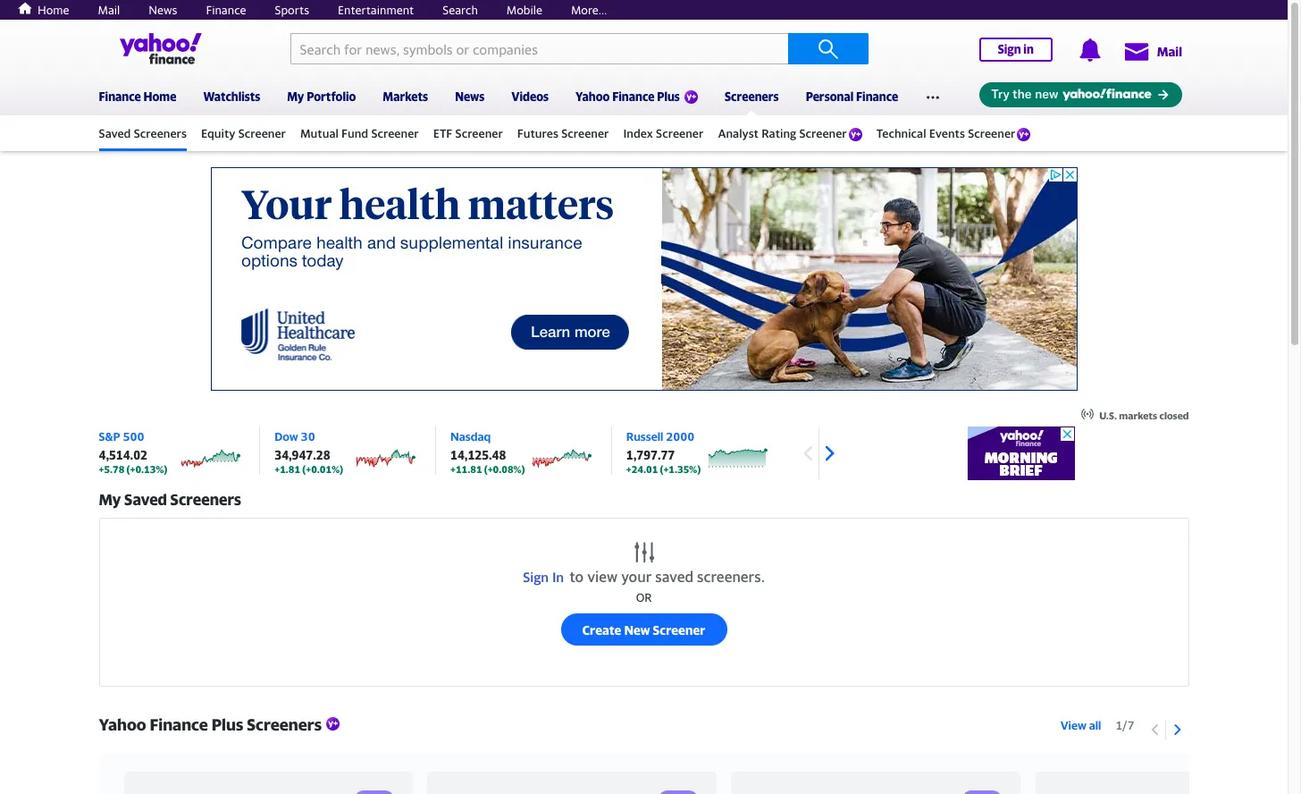 Task type: describe. For each thing, give the bounding box(es) containing it.
view all
[[1061, 718, 1102, 732]]

in
[[552, 569, 564, 585]]

sign for sign in to view your saved screeners. or
[[523, 569, 549, 585]]

screener down the markets
[[371, 126, 419, 140]]

4,514.02
[[99, 448, 147, 462]]

create
[[583, 622, 622, 637]]

equity
[[201, 126, 236, 140]]

premium yahoo finance logo image
[[685, 90, 698, 104]]

technical events screener link
[[877, 118, 1031, 148]]

30
[[301, 429, 315, 444]]

0 vertical spatial saved
[[99, 126, 131, 140]]

1 vertical spatial saved
[[124, 490, 167, 509]]

my portfolio link
[[287, 78, 356, 112]]

or
[[636, 590, 652, 604]]

more... link
[[571, 3, 608, 17]]

portfolio
[[307, 89, 356, 104]]

sign in link
[[980, 38, 1053, 62]]

more...
[[571, 3, 608, 17]]

russell 2000 link
[[627, 429, 695, 444]]

sign for sign in
[[999, 42, 1022, 56]]

s&p 500 link
[[99, 429, 144, 444]]

yahoo finance plus
[[576, 89, 680, 104]]

1 / 7
[[1116, 718, 1135, 732]]

rating
[[762, 126, 797, 140]]

finance for personal finance
[[857, 89, 899, 104]]

u.s. markets closed
[[1100, 410, 1190, 421]]

14,125.48
[[451, 448, 506, 462]]

analyst rating screener
[[718, 126, 847, 140]]

entertainment link
[[338, 3, 414, 17]]

0 vertical spatial home
[[38, 3, 69, 17]]

equity screener link
[[201, 118, 286, 148]]

mobile
[[507, 3, 543, 17]]

personal finance link
[[806, 78, 899, 112]]

all
[[1090, 718, 1102, 732]]

view all link
[[1061, 718, 1102, 732]]

watchlists
[[203, 89, 261, 104]]

+5.78
[[99, 463, 125, 475]]

(+0.13%)
[[126, 463, 168, 475]]

u.s.
[[1100, 410, 1118, 421]]

videos link
[[512, 78, 549, 112]]

nasdaq
[[451, 429, 491, 444]]

search image
[[818, 38, 840, 59]]

finance for yahoo finance plus
[[613, 89, 655, 104]]

screener down personal on the right top of the page
[[800, 126, 847, 140]]

my saved screeners
[[99, 490, 241, 509]]

russell 2000 1,797.77 +24.01 (+1.35%)
[[627, 429, 701, 475]]

next image
[[1173, 724, 1183, 735]]

s&p
[[99, 429, 120, 444]]

navigation containing finance home
[[0, 73, 1289, 151]]

finance home link
[[99, 78, 177, 112]]

dow
[[275, 429, 298, 444]]

search link
[[443, 3, 478, 17]]

analyst
[[718, 126, 759, 140]]

1 vertical spatial mail link
[[1124, 35, 1183, 67]]

view
[[588, 568, 618, 586]]

+11.81
[[451, 463, 483, 475]]

futures screener
[[518, 126, 609, 140]]

technical
[[877, 126, 927, 140]]

mobile link
[[507, 3, 543, 17]]

futures
[[518, 126, 559, 140]]

1 horizontal spatial mail
[[1158, 44, 1183, 59]]

+24.01
[[627, 463, 658, 475]]

nasdaq 14,125.48 +11.81 (+0.08%)
[[451, 429, 525, 475]]

saved
[[656, 568, 694, 586]]

closed
[[1160, 410, 1190, 421]]

russell
[[627, 429, 664, 444]]

yahoo for yahoo finance plus screeners
[[99, 715, 146, 734]]

screener right equity
[[238, 126, 286, 140]]

markets
[[383, 89, 428, 104]]

try the new yahoo finance image
[[980, 83, 1183, 108]]

finance home
[[99, 89, 177, 104]]

new
[[624, 622, 651, 637]]

markets link
[[383, 78, 428, 112]]

etf screener
[[433, 126, 503, 140]]

fund
[[342, 126, 369, 140]]

my portfolio
[[287, 89, 356, 104]]

index screener
[[624, 126, 704, 140]]

sports
[[275, 3, 309, 17]]

(+0.01%)
[[302, 463, 343, 475]]

dow 30 link
[[275, 429, 315, 444]]



Task type: locate. For each thing, give the bounding box(es) containing it.
1 horizontal spatial plus
[[657, 89, 680, 104]]

screener right futures
[[562, 126, 609, 140]]

1 yahoo finance premium logo image from the left
[[849, 128, 863, 141]]

1 vertical spatial sign
[[523, 569, 549, 585]]

screener
[[238, 126, 286, 140], [371, 126, 419, 140], [456, 126, 503, 140], [562, 126, 609, 140], [656, 126, 704, 140], [800, 126, 847, 140], [969, 126, 1016, 140], [653, 622, 706, 637]]

yahoo finance premium logo image
[[849, 128, 863, 141], [1018, 128, 1031, 141]]

personal
[[806, 89, 854, 104]]

plus for yahoo finance plus
[[657, 89, 680, 104]]

sports link
[[275, 3, 309, 17]]

navigation
[[0, 73, 1289, 151]]

news
[[149, 3, 177, 17], [455, 89, 485, 104]]

notifications image
[[1079, 38, 1102, 62]]

next image
[[816, 440, 843, 467]]

yahoo for yahoo finance plus
[[576, 89, 610, 104]]

search
[[443, 3, 478, 17]]

s&p 500 4,514.02 +5.78 (+0.13%)
[[99, 429, 168, 475]]

technical events screener
[[877, 126, 1016, 140]]

nasdaq link
[[451, 429, 491, 444]]

1 vertical spatial my
[[99, 490, 121, 509]]

to
[[570, 568, 584, 586]]

Search for news, symbols or companies text field
[[291, 33, 789, 64]]

index screener link
[[624, 118, 704, 148]]

finance link
[[206, 3, 246, 17]]

news link left finance link
[[149, 3, 177, 17]]

1 horizontal spatial yahoo finance premium logo image
[[1018, 128, 1031, 141]]

sign in
[[999, 42, 1034, 56]]

mutual fund screener
[[300, 126, 419, 140]]

mutual
[[300, 126, 339, 140]]

1,797.77
[[627, 448, 675, 462]]

equity screener
[[201, 126, 286, 140]]

screener down 'premium yahoo finance logo'
[[656, 126, 704, 140]]

1 vertical spatial home
[[144, 89, 177, 104]]

plus for yahoo finance plus screeners
[[212, 715, 243, 734]]

1 vertical spatial yahoo
[[99, 715, 146, 734]]

sign in link
[[523, 569, 564, 585]]

0 vertical spatial news
[[149, 3, 177, 17]]

home link
[[13, 1, 69, 17]]

yahoo finance premium logo image down try the new yahoo finance image
[[1018, 128, 1031, 141]]

2 yahoo finance premium logo image from the left
[[1018, 128, 1031, 141]]

news up etf screener link
[[455, 89, 485, 104]]

previous image
[[794, 440, 821, 467]]

sign in to view your saved screeners. or
[[523, 568, 765, 604]]

analyst rating screener link
[[718, 118, 863, 148]]

1 vertical spatial news
[[455, 89, 485, 104]]

saved down (+0.13%)
[[124, 490, 167, 509]]

/
[[1123, 718, 1128, 732]]

(+0.08%)
[[484, 463, 525, 475]]

mail link right notifications "icon"
[[1124, 35, 1183, 67]]

0 vertical spatial mail link
[[98, 3, 120, 17]]

0 vertical spatial my
[[287, 89, 304, 104]]

sign inside sign in to view your saved screeners. or
[[523, 569, 549, 585]]

finance
[[206, 3, 246, 17], [99, 89, 141, 104], [613, 89, 655, 104], [857, 89, 899, 104], [150, 715, 208, 734]]

watchlists link
[[203, 78, 261, 112]]

0 vertical spatial yahoo
[[576, 89, 610, 104]]

create new screener button
[[561, 613, 727, 646]]

yahoo finance plus screeners
[[99, 715, 322, 734]]

news link up etf screener
[[455, 78, 485, 112]]

yahoo finance premium logo image down personal finance
[[849, 128, 863, 141]]

create new screener
[[583, 622, 706, 637]]

1 vertical spatial mail
[[1158, 44, 1183, 59]]

mutual fund screener link
[[300, 118, 419, 148]]

0 horizontal spatial news
[[149, 3, 177, 17]]

mail right notifications "icon"
[[1158, 44, 1183, 59]]

1 horizontal spatial my
[[287, 89, 304, 104]]

0 vertical spatial advertisement region
[[211, 167, 1078, 391]]

mail right the home link
[[98, 3, 120, 17]]

yahoo finance premium logo image inside analyst rating screener link
[[849, 128, 863, 141]]

0 vertical spatial news link
[[149, 3, 177, 17]]

back image
[[1150, 724, 1161, 735]]

yahoo finance premium logo image for analyst rating screener
[[849, 128, 863, 141]]

entertainment
[[338, 3, 414, 17]]

personal finance
[[806, 89, 899, 104]]

yahoo inside 'link'
[[576, 89, 610, 104]]

yahoo finance plus link
[[576, 78, 698, 115]]

sign left "in"
[[523, 569, 549, 585]]

my for my portfolio
[[287, 89, 304, 104]]

markets
[[1120, 410, 1158, 421]]

0 horizontal spatial my
[[99, 490, 121, 509]]

0 horizontal spatial mail
[[98, 3, 120, 17]]

screeners.
[[698, 568, 765, 586]]

news left finance link
[[149, 3, 177, 17]]

view
[[1061, 718, 1087, 732]]

my inside navigation
[[287, 89, 304, 104]]

sign
[[999, 42, 1022, 56], [523, 569, 549, 585]]

mail link
[[98, 3, 120, 17], [1124, 35, 1183, 67]]

index
[[624, 126, 654, 140]]

0 vertical spatial sign
[[999, 42, 1022, 56]]

0 horizontal spatial sign
[[523, 569, 549, 585]]

saved screeners
[[99, 126, 187, 140]]

34,947.28
[[275, 448, 330, 462]]

0 horizontal spatial mail link
[[98, 3, 120, 17]]

mail link right the home link
[[98, 3, 120, 17]]

sign left in
[[999, 42, 1022, 56]]

dow 30 34,947.28 +1.81 (+0.01%)
[[275, 429, 343, 475]]

screeners link
[[725, 78, 779, 115]]

advertisement region
[[211, 167, 1078, 391], [968, 427, 1075, 480]]

2000
[[666, 429, 695, 444]]

500
[[123, 429, 144, 444]]

screener inside button
[[653, 622, 706, 637]]

1 vertical spatial advertisement region
[[968, 427, 1075, 480]]

1 horizontal spatial sign
[[999, 42, 1022, 56]]

my for my saved screeners
[[99, 490, 121, 509]]

yahoo finance premium logo image inside technical events screener "link"
[[1018, 128, 1031, 141]]

finance inside 'link'
[[613, 89, 655, 104]]

(+1.35%)
[[660, 463, 701, 475]]

futures screener link
[[518, 118, 609, 148]]

yahoo finance premium logo image for technical events screener
[[1018, 128, 1031, 141]]

saved screeners link
[[99, 118, 187, 148]]

my left portfolio
[[287, 89, 304, 104]]

0 vertical spatial mail
[[98, 3, 120, 17]]

0 vertical spatial plus
[[657, 89, 680, 104]]

0 horizontal spatial plus
[[212, 715, 243, 734]]

1
[[1116, 718, 1123, 732]]

1 horizontal spatial news
[[455, 89, 485, 104]]

mail
[[98, 3, 120, 17], [1158, 44, 1183, 59]]

your
[[622, 568, 652, 586]]

0 horizontal spatial news link
[[149, 3, 177, 17]]

finance for yahoo finance plus screeners
[[150, 715, 208, 734]]

screener right new
[[653, 622, 706, 637]]

home
[[38, 3, 69, 17], [144, 89, 177, 104]]

0 horizontal spatial home
[[38, 3, 69, 17]]

1 horizontal spatial yahoo
[[576, 89, 610, 104]]

etf
[[433, 126, 453, 140]]

in
[[1024, 42, 1034, 56]]

1 horizontal spatial home
[[144, 89, 177, 104]]

screeners
[[725, 89, 779, 104], [134, 126, 187, 140], [170, 490, 241, 509], [247, 715, 322, 734]]

1 horizontal spatial mail link
[[1124, 35, 1183, 67]]

screener right events
[[969, 126, 1016, 140]]

plus inside yahoo finance plus 'link'
[[657, 89, 680, 104]]

sign inside sign in link
[[999, 42, 1022, 56]]

1 vertical spatial plus
[[212, 715, 243, 734]]

etf screener link
[[433, 118, 503, 148]]

my down +5.78
[[99, 490, 121, 509]]

+1.81
[[275, 463, 301, 475]]

saved down finance home
[[99, 126, 131, 140]]

0 horizontal spatial yahoo
[[99, 715, 146, 734]]

1 horizontal spatial news link
[[455, 78, 485, 112]]

plus
[[657, 89, 680, 104], [212, 715, 243, 734]]

1 vertical spatial news link
[[455, 78, 485, 112]]

screener right etf
[[456, 126, 503, 140]]

0 horizontal spatial yahoo finance premium logo image
[[849, 128, 863, 141]]

events
[[930, 126, 966, 140]]



Task type: vqa. For each thing, say whether or not it's contained in the screenshot.
More...
yes



